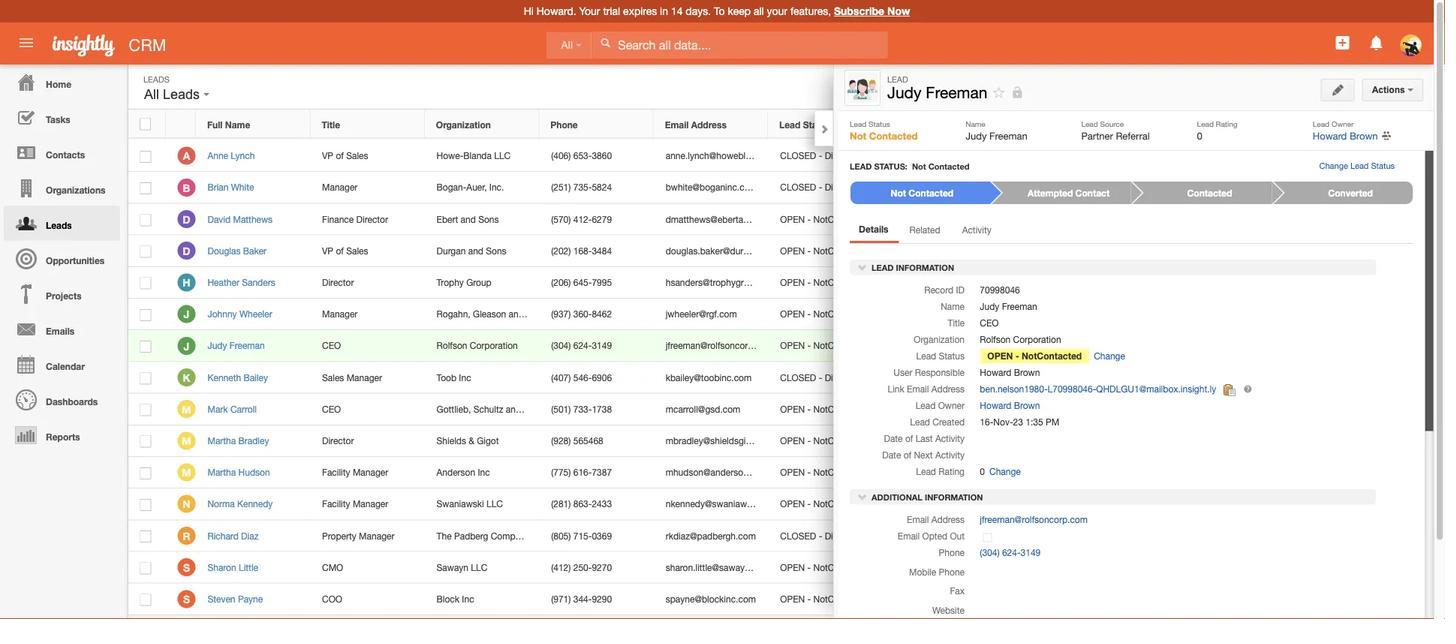 Task type: describe. For each thing, give the bounding box(es) containing it.
8462
[[592, 309, 612, 320]]

d for douglas baker
[[183, 245, 191, 257]]

howard brown for jfreeman@rolfsoncorp.com's howard brown link
[[1027, 341, 1087, 351]]

16-nov-23 1:35 pm for bwhite@boganinc.com
[[895, 182, 975, 193]]

jfreeman@rolfsoncorp.com for jfreeman@rolfsoncorp.com open - notcontacted
[[666, 341, 774, 351]]

(971)
[[551, 594, 571, 605]]

change record owner image
[[1382, 129, 1392, 143]]

16-nov-23 1:35 pm cell for douglas.baker@durganandsons.com
[[884, 236, 1015, 267]]

16- for spayne@blockinc.com
[[895, 594, 909, 605]]

corporation inside cell
[[470, 341, 518, 351]]

email address inside row
[[665, 119, 727, 130]]

howard inside n row
[[1027, 499, 1058, 510]]

attempted
[[1028, 188, 1074, 198]]

bogan-auer, inc. cell
[[425, 172, 540, 204]]

r
[[183, 530, 190, 543]]

howard inside b row
[[1027, 182, 1058, 193]]

nov- down ben.nelson1980-
[[994, 417, 1014, 428]]

name judy freeman
[[966, 119, 1028, 142]]

0 vertical spatial your
[[580, 5, 601, 17]]

judy down johnny
[[208, 341, 227, 351]]

(251) 735-5824
[[551, 182, 612, 193]]

durgan and sons
[[437, 246, 507, 256]]

565468
[[574, 436, 604, 446]]

- inside a row
[[819, 151, 823, 161]]

vp of sales for a
[[322, 151, 368, 161]]

ceo cell for j
[[311, 331, 425, 362]]

kenneth bailey link
[[208, 372, 276, 383]]

(937) 360-8462 cell
[[540, 299, 654, 331]]

brown inside r "row"
[[1061, 531, 1087, 541]]

vp for a
[[322, 151, 334, 161]]

steven payne
[[208, 594, 263, 605]]

open inside n row
[[781, 499, 805, 510]]

little
[[239, 563, 258, 573]]

anne lynch
[[208, 151, 255, 161]]

kbailey@toobinc.com cell
[[654, 362, 769, 394]]

brian
[[208, 182, 229, 193]]

actions button
[[1363, 79, 1424, 101]]

nov- for jwheeler@rgf.com
[[909, 309, 928, 320]]

follow image for k
[[1141, 371, 1156, 386]]

the padberg company
[[437, 531, 530, 541]]

7387
[[592, 468, 612, 478]]

k row
[[128, 362, 1205, 394]]

padberg
[[454, 531, 489, 541]]

(251)
[[551, 182, 571, 193]]

status inside row
[[803, 119, 831, 130]]

(281) 863-2433
[[551, 499, 612, 510]]

h link
[[178, 274, 196, 292]]

rolfson corporation inside rolfson corporation cell
[[437, 341, 518, 351]]

sawayn llc cell
[[425, 553, 540, 584]]

freeman down the johnny wheeler 'link'
[[230, 341, 265, 351]]

lead status inside row
[[780, 119, 831, 130]]

follow image for j
[[1141, 340, 1156, 354]]

- inside 'h' row
[[808, 277, 811, 288]]

1738
[[592, 404, 612, 415]]

martha for martha bradley
[[208, 436, 236, 446]]

(407) 546-6906 cell
[[540, 362, 654, 394]]

0 vertical spatial address
[[692, 119, 727, 130]]

- inside n row
[[808, 499, 811, 510]]

follow image for d
[[1141, 245, 1156, 259]]

block
[[437, 594, 460, 605]]

1 s row from the top
[[128, 553, 1205, 584]]

contacted inside lead status not contacted
[[870, 130, 918, 142]]

16-nov-23 1:35 pm cell for mhudson@andersoninc.com
[[884, 457, 1015, 489]]

emails link
[[4, 312, 120, 347]]

import for import leads
[[1228, 198, 1254, 209]]

follow image for a
[[1141, 150, 1156, 164]]

brian white
[[208, 182, 254, 193]]

jfreeman@rolfsoncorp.com open - notcontacted
[[666, 341, 871, 351]]

(304) for (304) 624-3149 link
[[981, 548, 1000, 558]]

1:35 for anne.lynch@howeblanda.com
[[941, 151, 959, 161]]

1:35 down ben.nelson1980-
[[1026, 417, 1044, 428]]

(406) 653-3860 cell
[[540, 140, 654, 172]]

director for m
[[322, 436, 354, 446]]

howard brown for howard brown link corresponding to jwheeler@rgf.com
[[1027, 309, 1087, 320]]

organization inside row
[[436, 119, 491, 130]]

1 horizontal spatial not
[[891, 188, 907, 198]]

notifications image
[[1368, 34, 1386, 52]]

contact
[[1076, 188, 1110, 198]]

tasks
[[46, 114, 70, 125]]

pm for mbradley@shieldsgigot.com
[[961, 436, 975, 446]]

manager cell for j
[[311, 299, 425, 331]]

1 vertical spatial judy freeman
[[981, 302, 1038, 312]]

lead up "user responsible"
[[917, 351, 937, 362]]

shields
[[437, 436, 466, 446]]

16- for kbailey@toobinc.com
[[895, 372, 909, 383]]

open - notcontacted for spayne@blockinc.com
[[781, 594, 871, 605]]

0 vertical spatial judy freeman
[[888, 83, 988, 102]]

rogahn, gleason and farrell cell
[[425, 299, 551, 331]]

closed - disqualified for k
[[781, 372, 872, 383]]

1 horizontal spatial owner
[[1332, 119, 1355, 128]]

1 vertical spatial phone
[[939, 548, 965, 558]]

howard brown for d's howard brown cell
[[1027, 246, 1087, 256]]

freeman down "70998046"
[[1003, 302, 1038, 312]]

howard brown for sharon.little@sawayn.com's howard brown link
[[1027, 563, 1087, 573]]

closed - disqualified cell for r
[[769, 521, 884, 553]]

16- for bwhite@boganinc.com
[[895, 182, 909, 193]]

hsanders@trophygroup.com cell
[[654, 267, 780, 299]]

open - notcontacted cell for spayne@blockinc.com
[[769, 584, 884, 616]]

heather sanders link
[[208, 277, 283, 288]]

1 horizontal spatial organization
[[914, 335, 965, 345]]

email opted out
[[898, 531, 965, 542]]

pm for sharon.little@sawayn.com
[[961, 563, 975, 573]]

email left opted
[[898, 531, 920, 542]]

lead right "lead" icon
[[888, 74, 909, 84]]

swaniawski
[[437, 499, 484, 510]]

name for name
[[941, 302, 965, 312]]

of inside a row
[[336, 151, 344, 161]]

open inside 'h' row
[[781, 277, 805, 288]]

(281) 863-2433 cell
[[540, 489, 654, 521]]

director for h
[[322, 277, 354, 288]]

16-nov-23 1:35 pm down ben.nelson1980-
[[981, 417, 1060, 428]]

open - notcontacted for mcarroll@gsd.com
[[781, 404, 871, 415]]

1 vertical spatial title
[[948, 318, 965, 329]]

and inside cell
[[461, 214, 476, 225]]

full
[[207, 119, 223, 130]]

next
[[914, 450, 933, 461]]

facility manager for n
[[322, 499, 389, 510]]

hudson
[[239, 468, 270, 478]]

of inside d row
[[336, 246, 344, 256]]

616-
[[574, 468, 592, 478]]

chevron down image
[[858, 262, 868, 273]]

mobile
[[910, 567, 937, 577]]

d link for douglas baker
[[178, 242, 196, 260]]

the padberg company cell
[[425, 521, 540, 553]]

1 vertical spatial date
[[883, 450, 902, 461]]

1 horizontal spatial rolfson
[[981, 335, 1011, 345]]

property
[[322, 531, 357, 541]]

6906
[[592, 372, 612, 383]]

0 vertical spatial ceo
[[981, 318, 999, 329]]

brown inside n row
[[1061, 499, 1087, 510]]

2 vertical spatial activity
[[936, 450, 965, 461]]

m link for martha hudson
[[178, 464, 196, 482]]

name for name judy freeman
[[966, 119, 986, 128]]

block inc cell
[[425, 584, 540, 616]]

open - notcontacted cell for jwheeler@rgf.com
[[769, 299, 884, 331]]

llc for n
[[487, 499, 503, 510]]

swaniawski llc
[[437, 499, 503, 510]]

judy freeman inside 'j' row
[[208, 341, 265, 351]]

1 d row from the top
[[128, 204, 1205, 236]]

information for email address
[[925, 493, 984, 502]]

bin
[[1271, 118, 1286, 128]]

johnny wheeler link
[[208, 309, 280, 320]]

disqualified for k
[[825, 372, 872, 383]]

judy down "70998046"
[[981, 302, 1000, 312]]

0 horizontal spatial lead owner
[[916, 401, 965, 411]]

chevron down image
[[858, 492, 868, 502]]

howard brown link for sharon.little@sawayn.com
[[1027, 563, 1087, 573]]

norma kennedy
[[208, 499, 273, 510]]

swaniawski llc cell
[[425, 489, 540, 521]]

(281)
[[551, 499, 571, 510]]

disqualified inside a row
[[825, 151, 872, 161]]

email up email opted out
[[907, 515, 930, 525]]

freeman inside name judy freeman
[[990, 130, 1028, 142]]

disqualified for r
[[825, 531, 872, 541]]

412-
[[574, 214, 592, 225]]

ceo for m
[[322, 404, 341, 415]]

16-nov-23 1:35 pm cell for hsanders@trophygroup.com
[[884, 267, 1015, 299]]

cmo cell
[[311, 553, 425, 584]]

hi howard. your trial expires in 14 days. to keep all your features, subscribe now
[[524, 5, 911, 17]]

import leads link
[[1215, 198, 1281, 209]]

1 vertical spatial lead status
[[917, 351, 965, 362]]

sharon
[[208, 563, 236, 573]]

16-nov-23 1:35 pm for sharon.little@sawayn.com
[[895, 563, 975, 573]]

5824
[[592, 182, 612, 193]]

contacts link
[[4, 135, 120, 171]]

finance director cell
[[311, 204, 425, 236]]

follow image for mbradley@shieldsgigot.com
[[1141, 435, 1156, 449]]

your
[[767, 5, 788, 17]]

closed inside a row
[[781, 151, 817, 161]]

and right schultz at left
[[506, 404, 521, 415]]

manager for k
[[347, 372, 382, 383]]

1:35 for hsanders@trophygroup.com
[[941, 277, 959, 288]]

nov- down recent
[[1241, 260, 1261, 270]]

leads up all leads
[[143, 74, 170, 84]]

white image
[[600, 38, 611, 48]]

ben.nelson1980-l70998046-qhdlgu1@mailbox.insight.ly
[[981, 384, 1217, 395]]

title inside row
[[322, 119, 340, 130]]

change for change
[[1095, 351, 1126, 362]]

coo
[[322, 594, 342, 605]]

and left farrell at the left
[[509, 309, 524, 320]]

653-
[[574, 151, 592, 161]]

anne.lynch@howeblanda.com cell
[[654, 140, 786, 172]]

open - notcontacted for douglas.baker@durganandsons.com
[[781, 246, 871, 256]]

open - notcontacted cell for nkennedy@swaniawskillc.com
[[769, 489, 884, 521]]

sales inside "cell"
[[322, 372, 344, 383]]

inc.
[[490, 182, 504, 193]]

status down change record owner image
[[1372, 161, 1396, 171]]

open - notcontacted cell for sharon.little@sawayn.com
[[769, 553, 884, 584]]

expires
[[624, 5, 657, 17]]

manager for m
[[353, 468, 389, 478]]

toob inc
[[437, 372, 471, 383]]

k link
[[178, 369, 196, 387]]

mbradley@shieldsgigot.com cell
[[654, 426, 780, 457]]

email up a row
[[665, 119, 689, 130]]

lead down link email address at the bottom
[[916, 401, 936, 411]]

16- for anne.lynch@howeblanda.com
[[895, 151, 909, 161]]

notcontacted inside 'h' row
[[814, 277, 871, 288]]

- inside b row
[[819, 182, 823, 193]]

2 vertical spatial import
[[1273, 260, 1300, 270]]

new lead
[[1330, 81, 1372, 91]]

details
[[859, 224, 889, 234]]

howard inside a row
[[1027, 151, 1058, 161]]

douglas
[[208, 246, 241, 256]]

johnny wheeler
[[208, 309, 272, 320]]

auer,
[[467, 182, 487, 193]]

lead down new
[[1314, 119, 1330, 128]]

lead down next
[[917, 467, 937, 477]]

open - notcontacted for dmatthews@ebertandsons.com
[[781, 214, 871, 225]]

m for martha bradley
[[182, 435, 191, 448]]

1:35 for spayne@blockinc.com
[[941, 594, 959, 605]]

2 vertical spatial change
[[990, 467, 1021, 477]]

(304) 624-3149 cell
[[540, 331, 654, 362]]

follow image for h
[[1141, 276, 1156, 291]]

- inside r "row"
[[819, 531, 823, 541]]

nov- for rkdiaz@padbergh.com
[[909, 531, 928, 541]]

1 j row from the top
[[128, 299, 1205, 331]]

j for judy freeman
[[184, 340, 190, 352]]

1 vertical spatial address
[[932, 384, 965, 395]]

16- for jfreeman@rolfsoncorp.com
[[895, 341, 909, 351]]

lead inside lead source partner referral
[[1082, 119, 1099, 128]]

status up responsible
[[939, 351, 965, 362]]

a
[[183, 150, 190, 162]]

645-
[[574, 277, 592, 288]]

row containing full name
[[128, 110, 1204, 139]]

bwhite@boganinc.com cell
[[654, 172, 769, 204]]

howard brown for howard brown cell corresponding to r
[[1027, 531, 1087, 541]]

863-
[[574, 499, 592, 510]]

lead left status:
[[850, 161, 872, 171]]

leads inside all leads button
[[163, 87, 200, 102]]

judy right "lead" icon
[[888, 83, 922, 102]]

howard inside k row
[[1027, 372, 1058, 383]]

3149 for (304) 624-3149 link
[[1021, 548, 1041, 558]]

/
[[1250, 177, 1253, 186]]

notcontacted inside n row
[[814, 499, 871, 510]]

16-nov-23 1:35 pm for mcarroll@gsd.com
[[895, 404, 975, 415]]

id
[[957, 285, 965, 296]]

j link for judy freeman
[[178, 337, 196, 355]]

trophy
[[437, 277, 464, 288]]

converted
[[1329, 188, 1374, 198]]

a row
[[128, 140, 1205, 172]]

export
[[1255, 177, 1289, 186]]

16-nov-23 1:35 pm for hsanders@trophygroup.com
[[895, 277, 975, 288]]

h row
[[128, 267, 1205, 299]]

lead left the chevron right icon
[[780, 119, 801, 130]]

heather
[[208, 277, 240, 288]]

howard brown link for kbailey@toobinc.com
[[1027, 372, 1087, 383]]

23 down your recent imports
[[1261, 260, 1271, 270]]

link
[[888, 384, 905, 395]]

b row
[[128, 172, 1205, 204]]

nov- for spayne@blockinc.com
[[909, 594, 928, 605]]

lead right chevron down image
[[872, 263, 894, 273]]

recycle
[[1230, 118, 1269, 128]]

624- for (304) 624-3149 link
[[1003, 548, 1021, 558]]

(501) 733-1738 cell
[[540, 394, 654, 426]]

nov- for mhudson@andersoninc.com
[[909, 468, 928, 478]]

brown inside a row
[[1061, 151, 1087, 161]]

navigation containing home
[[0, 65, 120, 453]]

nkennedy@swaniawskillc.com cell
[[654, 489, 788, 521]]

23 for bwhite@boganinc.com
[[928, 182, 939, 193]]

1 m row from the top
[[128, 394, 1205, 426]]

0 vertical spatial date
[[884, 434, 903, 444]]

of left last
[[906, 434, 914, 444]]

reports link
[[4, 418, 120, 453]]

source
[[1101, 119, 1125, 128]]

manager inside b row
[[322, 182, 358, 193]]

llc inside a row
[[494, 151, 511, 161]]

16-nov-23 1:35 pm cell for rkdiaz@padbergh.com
[[884, 521, 1015, 553]]

organizations
[[46, 185, 106, 195]]

and right "durgan"
[[468, 246, 484, 256]]

not contacted
[[891, 188, 954, 198]]

brown inside b row
[[1061, 182, 1087, 193]]

nkennedy@swaniawskillc.com
[[666, 499, 788, 510]]

2 vertical spatial phone
[[939, 567, 965, 577]]

leads inside leads link
[[46, 220, 72, 231]]

open - notcontacted for sharon.little@sawayn.com
[[781, 563, 871, 573]]

howard inside r "row"
[[1027, 531, 1058, 541]]

sales manager cell
[[311, 362, 425, 394]]

16-nov-23 1:35 pm cell for sharon.little@sawayn.com
[[884, 553, 1015, 584]]

(412) 250-9270 cell
[[540, 553, 654, 584]]

contacted inside not contacted link
[[909, 188, 954, 198]]

0 horizontal spatial 0
[[981, 467, 986, 477]]

lead image
[[848, 73, 878, 103]]

judy inside name judy freeman
[[966, 130, 987, 142]]

organizations link
[[4, 171, 120, 206]]

keep
[[728, 5, 751, 17]]

spayne@blockinc.com cell
[[654, 584, 769, 616]]

l70998046-
[[1048, 384, 1097, 395]]

gottlieb, schultz and d'amore cell
[[425, 394, 559, 426]]

import leads
[[1225, 198, 1281, 209]]

trial
[[603, 5, 621, 17]]



Task type: vqa. For each thing, say whether or not it's contained in the screenshot.
the Dashboard associated with Projects Dashboard
no



Task type: locate. For each thing, give the bounding box(es) containing it.
open - notcontacted cell
[[769, 204, 884, 236], [769, 236, 884, 267], [769, 267, 884, 299], [769, 299, 884, 331], [769, 331, 884, 362], [769, 394, 884, 426], [769, 426, 884, 457], [769, 457, 884, 489], [769, 489, 884, 521], [769, 553, 884, 584], [769, 584, 884, 616]]

(928) 565468
[[551, 436, 604, 446]]

features,
[[791, 5, 832, 17]]

manager for n
[[353, 499, 389, 510]]

vp of sales cell
[[311, 140, 425, 172], [311, 236, 425, 267]]

2 d row from the top
[[128, 236, 1205, 267]]

6 follow image from the top
[[1141, 371, 1156, 386]]

disqualified inside k row
[[825, 372, 872, 383]]

contacted up not contacted
[[929, 161, 970, 171]]

1 vertical spatial (304) 624-3149
[[981, 548, 1041, 558]]

change lead status link
[[1320, 161, 1396, 171]]

rolfson inside cell
[[437, 341, 468, 351]]

rating up additional information
[[939, 467, 965, 477]]

follow image inside 'j' row
[[1141, 340, 1156, 354]]

inc for m
[[478, 468, 490, 478]]

sharon little
[[208, 563, 258, 573]]

16-nov-23 1:35 pm down opted
[[895, 563, 975, 573]]

cell
[[884, 204, 1015, 236], [1015, 204, 1130, 236], [1167, 204, 1205, 236], [1015, 267, 1130, 299], [1167, 299, 1205, 331], [128, 331, 166, 362], [1167, 331, 1205, 362], [1167, 394, 1205, 426], [1015, 426, 1130, 457], [1167, 426, 1205, 457], [1015, 457, 1130, 489], [1167, 457, 1205, 489], [1167, 521, 1205, 553], [1167, 553, 1205, 584], [1015, 584, 1130, 616], [1167, 584, 1205, 616]]

open - notcontacted cell for jfreeman@rolfsoncorp.com
[[769, 331, 884, 362]]

2 s row from the top
[[128, 584, 1205, 616]]

row
[[128, 110, 1204, 139]]

1:35 for rkdiaz@padbergh.com
[[941, 531, 959, 541]]

3 closed - disqualified cell from the top
[[769, 362, 884, 394]]

1 facility from the top
[[322, 468, 350, 478]]

1 horizontal spatial your
[[1215, 238, 1239, 248]]

2 d link from the top
[[178, 242, 196, 260]]

1 vertical spatial inc
[[478, 468, 490, 478]]

0 vertical spatial activity
[[963, 225, 992, 235]]

2 j row from the top
[[128, 331, 1205, 362]]

1 vertical spatial facility
[[322, 499, 350, 510]]

opportunities link
[[4, 241, 120, 276]]

3 follow image from the top
[[1141, 245, 1156, 259]]

nov- up next
[[909, 436, 928, 446]]

6 16-nov-23 1:35 pm cell from the top
[[884, 331, 1015, 362]]

4 disqualified from the top
[[825, 531, 872, 541]]

1 vertical spatial d link
[[178, 242, 196, 260]]

2 j link from the top
[[178, 337, 196, 355]]

jwheeler@rgf.com cell
[[654, 299, 769, 331]]

0 horizontal spatial change
[[990, 467, 1021, 477]]

partner
[[1082, 130, 1114, 142]]

open - notcontacted cell for mcarroll@gsd.com
[[769, 394, 884, 426]]

leads down export
[[1257, 198, 1281, 209]]

status inside lead status not contacted
[[869, 119, 891, 128]]

a link
[[178, 147, 196, 165]]

follow image inside b row
[[1141, 181, 1156, 196]]

lead
[[888, 74, 909, 84], [1351, 81, 1372, 91], [780, 119, 801, 130], [850, 119, 867, 128], [1082, 119, 1099, 128], [1198, 119, 1215, 128], [1314, 119, 1330, 128], [1351, 161, 1370, 171], [850, 161, 872, 171], [872, 263, 894, 273], [917, 351, 937, 362], [916, 401, 936, 411], [911, 417, 931, 428], [917, 467, 937, 477]]

david
[[208, 214, 231, 225]]

follow image for mhudson@andersoninc.com
[[1141, 467, 1156, 481]]

1 vertical spatial activity
[[936, 434, 965, 444]]

home link
[[4, 65, 120, 100]]

llc for s
[[471, 563, 488, 573]]

0 horizontal spatial all
[[144, 87, 159, 102]]

16-nov-23 1:35 pm cell for nkennedy@swaniawskillc.com
[[884, 489, 1015, 521]]

howard brown inside k row
[[1027, 372, 1087, 383]]

rkdiaz@padbergh.com cell
[[654, 521, 769, 553]]

23 inside a row
[[928, 151, 939, 161]]

0 horizontal spatial lead status
[[780, 119, 831, 130]]

1 j from the top
[[184, 308, 190, 321]]

d link down b
[[178, 210, 196, 228]]

ceo down "70998046"
[[981, 318, 999, 329]]

sawayn llc
[[437, 563, 488, 573]]

16- for mcarroll@gsd.com
[[895, 404, 909, 415]]

- inside k row
[[819, 372, 823, 383]]

nov- for kbailey@toobinc.com
[[909, 372, 928, 383]]

nov- for mbradley@shieldsgigot.com
[[909, 436, 928, 446]]

pm inside n row
[[961, 499, 975, 510]]

shields & gigot cell
[[425, 426, 540, 457]]

freeman up name judy freeman on the top
[[926, 83, 988, 102]]

0 vertical spatial vp of sales
[[322, 151, 368, 161]]

pm for nkennedy@swaniawskillc.com
[[961, 499, 975, 510]]

1 follow image from the top
[[1141, 150, 1156, 164]]

(206) 645-7995 cell
[[540, 267, 654, 299]]

nov- for douglas.baker@durganandsons.com
[[909, 246, 928, 256]]

0 horizontal spatial not
[[850, 130, 867, 142]]

brown inside k row
[[1061, 372, 1087, 383]]

inc inside cell
[[459, 372, 471, 383]]

0 vertical spatial email address
[[665, 119, 727, 130]]

pm down l70998046-
[[1046, 417, 1060, 428]]

0 horizontal spatial 3149
[[592, 341, 612, 351]]

closed - disqualified down jfreeman@rolfsoncorp.com open - notcontacted
[[781, 372, 872, 383]]

leads down crm
[[163, 87, 200, 102]]

1 vertical spatial 3149
[[1021, 548, 1041, 558]]

director cell down sales manager "cell"
[[311, 426, 425, 457]]

tasks link
[[4, 100, 120, 135]]

2 vertical spatial sales
[[322, 372, 344, 383]]

3 closed - disqualified from the top
[[781, 531, 872, 541]]

manager cell up finance director
[[311, 172, 425, 204]]

j link for johnny wheeler
[[178, 305, 196, 323]]

s
[[183, 562, 190, 574], [183, 594, 190, 606]]

360-
[[574, 309, 592, 320]]

2 closed - disqualified from the top
[[781, 372, 872, 383]]

follow image inside 'j' row
[[1141, 308, 1156, 322]]

2 follow image from the top
[[1141, 181, 1156, 196]]

(501)
[[551, 404, 571, 415]]

1:35
[[941, 151, 959, 161], [941, 182, 959, 193], [941, 246, 959, 256], [941, 277, 959, 288], [941, 309, 959, 320], [941, 341, 959, 351], [941, 372, 959, 383], [941, 404, 959, 415], [1026, 417, 1044, 428], [941, 436, 959, 446], [941, 468, 959, 478], [941, 499, 959, 510], [941, 531, 959, 541], [941, 563, 959, 573], [941, 594, 959, 605]]

nov- inside r "row"
[[909, 531, 928, 541]]

closed inside b row
[[781, 182, 817, 193]]

16-nov-23 1:35 pm inside a row
[[895, 151, 975, 161]]

shields & gigot
[[437, 436, 499, 446]]

1 vertical spatial 0
[[981, 467, 986, 477]]

vp of sales inside a row
[[322, 151, 368, 161]]

vp of sales cell up finance director cell on the left of the page
[[311, 140, 425, 172]]

pm inside d row
[[961, 246, 975, 256]]

closed for r
[[781, 531, 817, 541]]

jfreeman@rolfsoncorp.com cell
[[654, 331, 774, 362]]

(928)
[[551, 436, 571, 446]]

closed - disqualified inside k row
[[781, 372, 872, 383]]

closed inside r "row"
[[781, 531, 817, 541]]

name down the search this list... text box
[[966, 119, 986, 128]]

1:35 for jfreeman@rolfsoncorp.com
[[941, 341, 959, 351]]

2 s link from the top
[[178, 591, 196, 609]]

0 vertical spatial closed - disqualified
[[781, 182, 872, 193]]

2 manager cell from the top
[[311, 299, 425, 331]]

23 for nkennedy@swaniawskillc.com
[[928, 499, 939, 510]]

nov- inside b row
[[909, 182, 928, 193]]

0 vertical spatial d link
[[178, 210, 196, 228]]

3149 down '(937) 360-8462' "cell"
[[592, 341, 612, 351]]

2 vertical spatial inc
[[462, 594, 474, 605]]

howe-blanda llc cell
[[425, 140, 540, 172]]

1 vertical spatial j link
[[178, 337, 196, 355]]

r link
[[178, 527, 196, 545]]

rolfson corporation up toob inc cell
[[437, 341, 518, 351]]

1:35 up 'website'
[[941, 594, 959, 605]]

follow image inside d row
[[1141, 213, 1156, 227]]

anderson
[[437, 468, 476, 478]]

1 vertical spatial s
[[183, 594, 190, 606]]

gleason
[[473, 309, 506, 320]]

j row
[[128, 299, 1205, 331], [128, 331, 1205, 362]]

Search all data.... text field
[[592, 31, 888, 59]]

0 vertical spatial director cell
[[311, 267, 425, 299]]

howard brown inside d row
[[1027, 246, 1087, 256]]

10 16-nov-23 1:35 pm cell from the top
[[884, 457, 1015, 489]]

norma
[[208, 499, 235, 510]]

3149
[[592, 341, 612, 351], [1021, 548, 1041, 558]]

1 closed - disqualified cell from the top
[[769, 140, 884, 172]]

toob inc cell
[[425, 362, 540, 394]]

3 m row from the top
[[128, 457, 1205, 489]]

9 open - notcontacted cell from the top
[[769, 489, 884, 521]]

howard brown for nkennedy@swaniawskillc.com howard brown link
[[1027, 499, 1087, 510]]

hsanders@trophygroup.com open - notcontacted
[[666, 277, 871, 288]]

8 16-nov-23 1:35 pm cell from the top
[[884, 394, 1015, 426]]

None checkbox
[[140, 151, 151, 163], [140, 246, 151, 258], [140, 309, 151, 321], [140, 404, 151, 416], [140, 436, 151, 448], [140, 468, 151, 480], [140, 595, 151, 607], [140, 151, 151, 163], [140, 246, 151, 258], [140, 309, 151, 321], [140, 404, 151, 416], [140, 436, 151, 448], [140, 468, 151, 480], [140, 595, 151, 607]]

0 inside lead rating 0
[[1198, 130, 1203, 142]]

(304) 624-3149 up (407) 546-6906
[[551, 341, 612, 351]]

16- for mbradley@shieldsgigot.com
[[895, 436, 909, 446]]

16-nov-23 1:35 pm for nkennedy@swaniawskillc.com
[[895, 499, 975, 510]]

1 vertical spatial all
[[144, 87, 159, 102]]

not for lead status not contacted
[[850, 130, 867, 142]]

vp of sales up the finance at the left
[[322, 151, 368, 161]]

mhudson@andersoninc.com cell
[[654, 457, 781, 489]]

martha down mark on the bottom
[[208, 436, 236, 446]]

pm inside a row
[[961, 151, 975, 161]]

1 s from the top
[[183, 562, 190, 574]]

16- inside n row
[[895, 499, 909, 510]]

fax
[[951, 586, 965, 597]]

0 horizontal spatial name
[[225, 119, 250, 130]]

0 vertical spatial lead owner
[[1314, 119, 1355, 128]]

7 open - notcontacted cell from the top
[[769, 426, 884, 457]]

16-nov-23 1:35 pm for mhudson@andersoninc.com
[[895, 468, 975, 478]]

1 martha from the top
[[208, 436, 236, 446]]

2 vertical spatial m
[[182, 467, 191, 479]]

sons for ebert and sons
[[479, 214, 499, 225]]

1:35 inside r "row"
[[941, 531, 959, 541]]

dmatthews@ebertandsons.com cell
[[654, 204, 793, 236]]

16- for nkennedy@swaniawskillc.com
[[895, 499, 909, 510]]

opted
[[923, 531, 948, 542]]

16- inside r "row"
[[895, 531, 909, 541]]

0 horizontal spatial change link
[[986, 465, 1021, 480]]

all inside button
[[144, 87, 159, 102]]

coo cell
[[311, 584, 425, 616]]

lead rating
[[917, 467, 965, 477]]

1:35 for mbradley@shieldsgigot.com
[[941, 436, 959, 446]]

2 vertical spatial m link
[[178, 464, 196, 482]]

2 howard brown cell from the top
[[1015, 521, 1130, 553]]

corporation down rogahn, gleason and farrell cell
[[470, 341, 518, 351]]

row group containing a
[[128, 140, 1205, 616]]

open - notcontacted inside m row
[[781, 404, 871, 415]]

2 j from the top
[[184, 340, 190, 352]]

contacted up status:
[[870, 130, 918, 142]]

1 horizontal spatial 624-
[[1003, 548, 1021, 558]]

activity inside "link"
[[963, 225, 992, 235]]

home
[[46, 79, 71, 89]]

director cell
[[311, 267, 425, 299], [311, 426, 425, 457]]

3 disqualified from the top
[[825, 372, 872, 383]]

lead up the partner
[[1082, 119, 1099, 128]]

j up k link
[[184, 340, 190, 352]]

(202) 168-3484
[[551, 246, 612, 256]]

director cell for h
[[311, 267, 425, 299]]

8 open - notcontacted cell from the top
[[769, 457, 884, 489]]

open - notcontacted cell for dmatthews@ebertandsons.com
[[769, 204, 884, 236]]

0 horizontal spatial owner
[[939, 401, 965, 411]]

activity
[[963, 225, 992, 235], [936, 434, 965, 444], [936, 450, 965, 461]]

0 vertical spatial inc
[[459, 372, 471, 383]]

ceo cell up sales manager
[[311, 331, 425, 362]]

sales for a
[[346, 151, 368, 161]]

(304) inside (304) 624-3149 cell
[[551, 341, 571, 351]]

j link up k link
[[178, 337, 196, 355]]

8 follow image from the top
[[1141, 530, 1156, 544]]

open - notcontacted cell for mhudson@andersoninc.com
[[769, 457, 884, 489]]

23 for rkdiaz@padbergh.com
[[928, 531, 939, 541]]

right click to copy email address image
[[1225, 385, 1237, 397]]

director inside cell
[[356, 214, 388, 225]]

2 m row from the top
[[128, 426, 1205, 457]]

j link down h
[[178, 305, 196, 323]]

0 vertical spatial m
[[182, 403, 191, 416]]

1 horizontal spatial email address
[[907, 515, 965, 525]]

freeman
[[926, 83, 988, 102], [990, 130, 1028, 142], [1003, 302, 1038, 312], [230, 341, 265, 351]]

phone inside row
[[551, 119, 578, 130]]

1 vertical spatial martha
[[208, 468, 236, 478]]

of left next
[[904, 450, 912, 461]]

5 open - notcontacted cell from the top
[[769, 331, 884, 362]]

16-nov-23 1:35 pm cell for mbradley@shieldsgigot.com
[[884, 426, 1015, 457]]

director cell down finance director cell on the left of the page
[[311, 267, 425, 299]]

1 vertical spatial ceo cell
[[311, 394, 425, 426]]

3 m link from the top
[[178, 464, 196, 482]]

1 howard brown cell from the top
[[1015, 236, 1130, 267]]

6279
[[592, 214, 612, 225]]

1 horizontal spatial title
[[948, 318, 965, 329]]

howard brown for howard brown link associated with kbailey@toobinc.com
[[1027, 372, 1087, 383]]

2 vp of sales from the top
[[322, 246, 368, 256]]

vp of sales cell for d
[[311, 236, 425, 267]]

2 m link from the top
[[178, 432, 196, 450]]

0 vertical spatial m link
[[178, 400, 196, 419]]

1:35 for douglas.baker@durganandsons.com
[[941, 246, 959, 256]]

2 open - notcontacted cell from the top
[[769, 236, 884, 267]]

not for lead status: not contacted
[[913, 161, 927, 171]]

23 inside r "row"
[[928, 531, 939, 541]]

(407)
[[551, 372, 571, 383]]

to
[[714, 5, 725, 17]]

gigot
[[477, 436, 499, 446]]

1 manager cell from the top
[[311, 172, 425, 204]]

mobile phone
[[910, 567, 965, 577]]

pm inside 'h' row
[[961, 277, 975, 288]]

0 vertical spatial all
[[561, 39, 573, 51]]

pm for mhudson@andersoninc.com
[[961, 468, 975, 478]]

16-nov-23 1:35 pm up lead status: not contacted
[[895, 151, 975, 161]]

1 vertical spatial m link
[[178, 432, 196, 450]]

(304) down jfreeman@rolfsoncorp.com link
[[981, 548, 1000, 558]]

23 inside k row
[[928, 372, 939, 383]]

2 martha from the top
[[208, 468, 236, 478]]

23 for jfreeman@rolfsoncorp.com
[[928, 341, 939, 351]]

5 16-nov-23 1:35 pm cell from the top
[[884, 299, 1015, 331]]

1 vertical spatial d
[[183, 245, 191, 257]]

howard brown cell for r
[[1015, 521, 1130, 553]]

(206)
[[551, 277, 571, 288]]

lead up converted
[[1351, 161, 1370, 171]]

16-nov-23 1:35 pm for mbradley@shieldsgigot.com
[[895, 436, 975, 446]]

0 vertical spatial d
[[183, 213, 191, 226]]

3 16-nov-23 1:35 pm cell from the top
[[884, 236, 1015, 267]]

1 horizontal spatial (304) 624-3149
[[981, 548, 1041, 558]]

1:35 inside k row
[[941, 372, 959, 383]]

11 open - notcontacted cell from the top
[[769, 584, 884, 616]]

0 vertical spatial not
[[850, 130, 867, 142]]

2 16-nov-23 1:35 pm cell from the top
[[884, 172, 1015, 204]]

inc inside m row
[[478, 468, 490, 478]]

rolfson corporation cell
[[425, 331, 540, 362]]

16-nov-23 1:35 pm up lead created in the bottom right of the page
[[895, 404, 975, 415]]

manager inside n row
[[353, 499, 389, 510]]

import
[[1215, 177, 1247, 186], [1228, 198, 1254, 209], [1273, 260, 1300, 270]]

matthews
[[233, 214, 273, 225]]

chevron right image
[[820, 124, 830, 134]]

16- inside a row
[[895, 151, 909, 161]]

rolfson down the rogahn,
[[437, 341, 468, 351]]

m for mark carroll
[[182, 403, 191, 416]]

16-nov-23 1:35 pm inside n row
[[895, 499, 975, 510]]

(775) 616-7387 cell
[[540, 457, 654, 489]]

payne
[[238, 594, 263, 605]]

1 horizontal spatial rating
[[1217, 119, 1238, 128]]

email address up opted
[[907, 515, 965, 525]]

jwheeler@rgf.com
[[666, 309, 737, 320]]

9 16-nov-23 1:35 pm cell from the top
[[884, 426, 1015, 457]]

nov- inside a row
[[909, 151, 928, 161]]

pm for spayne@blockinc.com
[[961, 594, 975, 605]]

1 m link from the top
[[178, 400, 196, 419]]

16-nov-23 1:35 pm inside k row
[[895, 372, 975, 383]]

m left martha bradley
[[182, 435, 191, 448]]

1 facility manager from the top
[[322, 468, 389, 478]]

activity down the created
[[936, 434, 965, 444]]

1 ceo cell from the top
[[311, 331, 425, 362]]

closed - disqualified down the chevron right icon
[[781, 182, 872, 193]]

d row
[[128, 204, 1205, 236], [128, 236, 1205, 267]]

schultz
[[474, 404, 504, 415]]

23 inside 'h' row
[[928, 277, 939, 288]]

closed - disqualified cell
[[769, 140, 884, 172], [769, 172, 884, 204], [769, 362, 884, 394], [769, 521, 884, 553]]

23 for douglas.baker@durganandsons.com
[[928, 246, 939, 256]]

mcarroll@gsd.com cell
[[654, 394, 769, 426]]

1 j link from the top
[[178, 305, 196, 323]]

facility inside n row
[[322, 499, 350, 510]]

23 down next
[[928, 468, 939, 478]]

1 horizontal spatial jfreeman@rolfsoncorp.com
[[981, 515, 1088, 525]]

ceo cell for m
[[311, 394, 425, 426]]

344-
[[574, 594, 592, 605]]

1:35 inside a row
[[941, 151, 959, 161]]

date left last
[[884, 434, 903, 444]]

recycle bin
[[1230, 118, 1286, 128]]

7 follow image from the top
[[1141, 498, 1156, 512]]

inc for s
[[462, 594, 474, 605]]

1 vertical spatial vp of sales cell
[[311, 236, 425, 267]]

16-nov-23 1:35 pm down record
[[895, 309, 975, 320]]

leads
[[143, 74, 170, 84], [163, 87, 200, 102], [1257, 198, 1281, 209], [46, 220, 72, 231]]

show sidebar image
[[1284, 81, 1295, 92]]

disqualified inside r "row"
[[825, 531, 872, 541]]

navigation
[[0, 65, 120, 453]]

contacted inside contacted link
[[1188, 188, 1233, 198]]

disqualified for b
[[825, 182, 872, 193]]

vp down the finance at the left
[[322, 246, 334, 256]]

1 facility manager cell from the top
[[311, 457, 425, 489]]

16- for rkdiaz@padbergh.com
[[895, 531, 909, 541]]

0 vertical spatial sales
[[346, 151, 368, 161]]

website
[[933, 605, 965, 616]]

3 closed from the top
[[781, 372, 817, 383]]

attempted contact
[[1028, 188, 1110, 198]]

notcontacted
[[814, 214, 871, 225], [814, 246, 871, 256], [814, 277, 871, 288], [814, 309, 871, 320], [814, 341, 871, 351], [1022, 351, 1083, 362], [814, 404, 871, 415], [814, 436, 871, 446], [814, 468, 871, 478], [814, 499, 871, 510], [814, 563, 871, 573], [814, 594, 871, 605]]

change link up jfreeman@rolfsoncorp.com link
[[986, 465, 1021, 480]]

16-nov-23 1:35 pm for douglas.baker@durganandsons.com
[[895, 246, 975, 256]]

16-nov-23 1:35 pm down related link
[[895, 246, 975, 256]]

converted link
[[1274, 182, 1414, 204]]

r row
[[128, 521, 1205, 553]]

1 vp of sales from the top
[[322, 151, 368, 161]]

lead right new
[[1351, 81, 1372, 91]]

(570) 412-6279 cell
[[540, 204, 654, 236]]

(937)
[[551, 309, 571, 320]]

not contacted link
[[851, 182, 991, 204]]

facility for m
[[322, 468, 350, 478]]

sons down ebert and sons cell
[[486, 246, 507, 256]]

nov- down lead information on the top right of page
[[909, 277, 928, 288]]

1:35 down related link
[[941, 246, 959, 256]]

2 ceo cell from the top
[[311, 394, 425, 426]]

follow image
[[993, 86, 1007, 100], [1141, 213, 1156, 227], [1141, 308, 1156, 322], [1141, 403, 1156, 417], [1141, 435, 1156, 449], [1141, 467, 1156, 481], [1141, 562, 1156, 576]]

n row
[[128, 489, 1205, 521]]

1 horizontal spatial corporation
[[1014, 335, 1062, 345]]

calendar
[[46, 361, 85, 372]]

inc for k
[[459, 372, 471, 383]]

email address up anne.lynch@howeblanda.com cell
[[665, 119, 727, 130]]

manager
[[322, 182, 358, 193], [322, 309, 358, 320], [347, 372, 382, 383], [353, 468, 389, 478], [353, 499, 389, 510], [359, 531, 395, 541]]

0 vertical spatial phone
[[551, 119, 578, 130]]

0 vertical spatial (304)
[[551, 341, 571, 351]]

anderson inc cell
[[425, 457, 540, 489]]

0 vertical spatial (304) 624-3149
[[551, 341, 612, 351]]

property manager cell
[[311, 521, 425, 553]]

16-nov-23 1:35 pm up opted
[[895, 499, 975, 510]]

howard brown link for anne.lynch@howeblanda.com
[[1027, 151, 1087, 161]]

10 open - notcontacted cell from the top
[[769, 553, 884, 584]]

16-nov-23 1:35 pm up link email address at the bottom
[[895, 372, 975, 383]]

0 vertical spatial j
[[184, 308, 190, 321]]

row group
[[128, 140, 1205, 616]]

sales
[[346, 151, 368, 161], [346, 246, 368, 256], [322, 372, 344, 383]]

bailey
[[244, 372, 268, 383]]

follow image inside k row
[[1141, 371, 1156, 386]]

4 open - notcontacted cell from the top
[[769, 299, 884, 331]]

16-nov-23 1:35 pm cell for bwhite@boganinc.com
[[884, 172, 1015, 204]]

1 vertical spatial rating
[[939, 467, 965, 477]]

3 m from the top
[[182, 467, 191, 479]]

12 16-nov-23 1:35 pm cell from the top
[[884, 521, 1015, 553]]

1 d link from the top
[[178, 210, 196, 228]]

0 vertical spatial ceo cell
[[311, 331, 425, 362]]

follow image inside s row
[[1141, 593, 1156, 608]]

(304) 624-3149 for (304) 624-3149 link
[[981, 548, 1041, 558]]

durgan and sons cell
[[425, 236, 540, 267]]

None checkbox
[[140, 118, 151, 130], [140, 183, 151, 195], [140, 214, 151, 226], [140, 278, 151, 290], [140, 341, 151, 353], [140, 373, 151, 385], [140, 500, 151, 512], [140, 531, 151, 543], [140, 563, 151, 575], [140, 118, 151, 130], [140, 183, 151, 195], [140, 214, 151, 226], [140, 278, 151, 290], [140, 341, 151, 353], [140, 373, 151, 385], [140, 500, 151, 512], [140, 531, 151, 543], [140, 563, 151, 575]]

2 m from the top
[[182, 435, 191, 448]]

manager for r
[[359, 531, 395, 541]]

manager inside cell
[[359, 531, 395, 541]]

23 inside d row
[[928, 246, 939, 256]]

mark carroll link
[[208, 404, 264, 415]]

not inside lead status not contacted
[[850, 130, 867, 142]]

1:35 down lead information on the top right of page
[[941, 277, 959, 288]]

1 vertical spatial jfreeman@rolfsoncorp.com
[[981, 515, 1088, 525]]

jfreeman@rolfsoncorp.com link
[[981, 515, 1088, 525]]

0 vertical spatial lead status
[[780, 119, 831, 130]]

1 disqualified from the top
[[825, 151, 872, 161]]

closed - disqualified
[[781, 182, 872, 193], [781, 372, 872, 383], [781, 531, 872, 541]]

vp inside a row
[[322, 151, 334, 161]]

0 vertical spatial jfreeman@rolfsoncorp.com
[[666, 341, 774, 351]]

16- inside k row
[[895, 372, 909, 383]]

1 vertical spatial vp of sales
[[322, 246, 368, 256]]

vp for d
[[322, 246, 334, 256]]

ebert and sons cell
[[425, 204, 540, 236]]

closed - disqualified down chevron down icon
[[781, 531, 872, 541]]

reports
[[46, 432, 80, 442]]

address down responsible
[[932, 384, 965, 395]]

1 vp of sales cell from the top
[[311, 140, 425, 172]]

16-nov-23 1:35 pm cell for mcarroll@gsd.com
[[884, 394, 1015, 426]]

0 vertical spatial llc
[[494, 151, 511, 161]]

1 vertical spatial closed - disqualified
[[781, 372, 872, 383]]

2 facility from the top
[[322, 499, 350, 510]]

4 follow image from the top
[[1141, 276, 1156, 291]]

2 s from the top
[[183, 594, 190, 606]]

leads up opportunities link at left
[[46, 220, 72, 231]]

d'amore
[[524, 404, 559, 415]]

16-nov-23 1:35 pm inside r "row"
[[895, 531, 975, 541]]

1 horizontal spatial rolfson corporation
[[981, 335, 1062, 345]]

record
[[925, 285, 954, 296]]

name inside name judy freeman
[[966, 119, 986, 128]]

m row
[[128, 394, 1205, 426], [128, 426, 1205, 457], [128, 457, 1205, 489]]

nov- for nkennedy@swaniawskillc.com
[[909, 499, 928, 510]]

and right ebert
[[461, 214, 476, 225]]

howard brown for howard brown link corresponding to anne.lynch@howeblanda.com
[[1027, 151, 1087, 161]]

4 closed - disqualified cell from the top
[[769, 521, 884, 553]]

0 horizontal spatial (304)
[[551, 341, 571, 351]]

import down the /
[[1228, 198, 1254, 209]]

howard brown inside a row
[[1027, 151, 1087, 161]]

howard brown for howard brown link corresponding to mcarroll@gsd.com
[[1027, 404, 1087, 415]]

2 horizontal spatial not
[[913, 161, 927, 171]]

1:35 inside b row
[[941, 182, 959, 193]]

llc inside n row
[[487, 499, 503, 510]]

director down the finance at the left
[[322, 277, 354, 288]]

howard brown cell
[[1015, 236, 1130, 267], [1015, 521, 1130, 553]]

facility manager cell for n
[[311, 489, 425, 521]]

nov- down next
[[909, 468, 928, 478]]

vp
[[322, 151, 334, 161], [322, 246, 334, 256]]

inc
[[459, 372, 471, 383], [478, 468, 490, 478], [462, 594, 474, 605]]

0 vertical spatial rating
[[1217, 119, 1238, 128]]

email down "user responsible"
[[907, 384, 930, 395]]

16- inside 'h' row
[[895, 277, 909, 288]]

emails
[[46, 326, 75, 337]]

23 for anne.lynch@howeblanda.com
[[928, 151, 939, 161]]

0 horizontal spatial organization
[[436, 119, 491, 130]]

lead up last
[[911, 417, 931, 428]]

2 vertical spatial judy freeman
[[208, 341, 265, 351]]

pm for kbailey@toobinc.com
[[961, 372, 975, 383]]

in
[[660, 5, 669, 17]]

1 s link from the top
[[178, 559, 196, 577]]

user
[[894, 368, 913, 378]]

Search this list... text field
[[931, 75, 1100, 98]]

9 follow image from the top
[[1141, 593, 1156, 608]]

jfreeman@rolfsoncorp.com down jwheeler@rgf.com cell
[[666, 341, 774, 351]]

(971) 344-9290 cell
[[540, 584, 654, 616]]

1:35 down "record id"
[[941, 309, 959, 320]]

1 vertical spatial j
[[184, 340, 190, 352]]

hsanders@trophygroup.com
[[666, 277, 780, 288]]

name right full
[[225, 119, 250, 130]]

manager cell
[[311, 172, 425, 204], [311, 299, 425, 331]]

follow image for sharon.little@sawayn.com
[[1141, 562, 1156, 576]]

1 vertical spatial owner
[[939, 401, 965, 411]]

disqualified inside b row
[[825, 182, 872, 193]]

1 m from the top
[[182, 403, 191, 416]]

16-nov-23 1:35 pm for spayne@blockinc.com
[[895, 594, 975, 605]]

vp of sales cell down finance director
[[311, 236, 425, 267]]

follow image inside n row
[[1141, 498, 1156, 512]]

and
[[461, 214, 476, 225], [468, 246, 484, 256], [509, 309, 524, 320], [506, 404, 521, 415]]

phone up "fax"
[[939, 567, 965, 577]]

phone
[[551, 119, 578, 130], [939, 548, 965, 558], [939, 567, 965, 577]]

follow image for jwheeler@rgf.com
[[1141, 308, 1156, 322]]

user responsible
[[894, 368, 965, 378]]

inc right block
[[462, 594, 474, 605]]

1 vertical spatial lead owner
[[916, 401, 965, 411]]

0 horizontal spatial corporation
[[470, 341, 518, 351]]

13 16-nov-23 1:35 pm cell from the top
[[884, 553, 1015, 584]]

23 down related link
[[928, 246, 939, 256]]

23 for mhudson@andersoninc.com
[[928, 468, 939, 478]]

anne.lynch@howeblanda.com
[[666, 151, 786, 161]]

23 inside n row
[[928, 499, 939, 510]]

0 right lead rating on the right of page
[[981, 467, 986, 477]]

howard brown inside n row
[[1027, 499, 1087, 510]]

14 16-nov-23 1:35 pm cell from the top
[[884, 584, 1015, 616]]

11 16-nov-23 1:35 pm cell from the top
[[884, 489, 1015, 521]]

23 up 'website'
[[928, 594, 939, 605]]

1 vertical spatial llc
[[487, 499, 503, 510]]

follow image
[[1141, 150, 1156, 164], [1141, 181, 1156, 196], [1141, 245, 1156, 259], [1141, 276, 1156, 291], [1141, 340, 1156, 354], [1141, 371, 1156, 386], [1141, 498, 1156, 512], [1141, 530, 1156, 544], [1141, 593, 1156, 608]]

2 facility manager cell from the top
[[311, 489, 425, 521]]

(304) 624-3149 down jfreeman@rolfsoncorp.com link
[[981, 548, 1041, 558]]

1 vertical spatial your
[[1215, 238, 1239, 248]]

lead owner up lead created in the bottom right of the page
[[916, 401, 965, 411]]

manager cell up sales manager "cell"
[[311, 299, 425, 331]]

nov- up link email address at the bottom
[[909, 372, 928, 383]]

closed - disqualified cell for a
[[769, 140, 884, 172]]

23 down lead information on the top right of page
[[928, 277, 939, 288]]

manager cell for b
[[311, 172, 425, 204]]

all down crm
[[144, 87, 159, 102]]

s link for steven payne
[[178, 591, 196, 609]]

7 16-nov-23 1:35 pm cell from the top
[[884, 362, 1015, 394]]

follow image for mcarroll@gsd.com
[[1141, 403, 1156, 417]]

4 closed from the top
[[781, 531, 817, 541]]

ceo cell
[[311, 331, 425, 362], [311, 394, 425, 426]]

information down lead rating on the right of page
[[925, 493, 984, 502]]

2 director cell from the top
[[311, 426, 425, 457]]

16-nov-23 1:35 pm cell
[[884, 140, 1015, 172], [884, 172, 1015, 204], [884, 236, 1015, 267], [884, 267, 1015, 299], [884, 299, 1015, 331], [884, 331, 1015, 362], [884, 362, 1015, 394], [884, 394, 1015, 426], [884, 426, 1015, 457], [884, 457, 1015, 489], [884, 489, 1015, 521], [884, 521, 1015, 553], [884, 553, 1015, 584], [884, 584, 1015, 616]]

nov- up mobile
[[909, 531, 928, 541]]

(805) 715-0369
[[551, 531, 612, 541]]

rating for lead rating
[[939, 467, 965, 477]]

16-nov-23 1:35 pm for rkdiaz@padbergh.com
[[895, 531, 975, 541]]

(206) 645-7995
[[551, 277, 612, 288]]

2 facility manager from the top
[[322, 499, 389, 510]]

1 director cell from the top
[[311, 267, 425, 299]]

1 vertical spatial m
[[182, 435, 191, 448]]

lead inside lead rating 0
[[1198, 119, 1215, 128]]

nov- for bwhite@boganinc.com
[[909, 182, 928, 193]]

llc right sawayn
[[471, 563, 488, 573]]

1:35 inside n row
[[941, 499, 959, 510]]

6 open - notcontacted cell from the top
[[769, 394, 884, 426]]

1 vertical spatial import
[[1228, 198, 1254, 209]]

4 16-nov-23 1:35 pm cell from the top
[[884, 267, 1015, 299]]

0 vertical spatial s link
[[178, 559, 196, 577]]

0 vertical spatial change link
[[1090, 349, 1126, 364]]

facility manager cell
[[311, 457, 425, 489], [311, 489, 425, 521]]

23 for kbailey@toobinc.com
[[928, 372, 939, 383]]

closed - disqualified inside b row
[[781, 182, 872, 193]]

follow image for s
[[1141, 593, 1156, 608]]

douglas.baker@durganandsons.com cell
[[654, 236, 813, 267]]

nov- inside n row
[[909, 499, 928, 510]]

1 vp from the top
[[322, 151, 334, 161]]

lead owner down new
[[1314, 119, 1355, 128]]

ceo for j
[[322, 341, 341, 351]]

1:35 inside 'h' row
[[941, 277, 959, 288]]

record id
[[925, 285, 965, 296]]

23 up email opted out
[[928, 499, 939, 510]]

(928) 565468 cell
[[540, 426, 654, 457]]

anderson inc
[[437, 468, 490, 478]]

closed - disqualified cell for b
[[769, 172, 884, 204]]

2 horizontal spatial name
[[966, 119, 986, 128]]

(805) 715-0369 cell
[[540, 521, 654, 553]]

3 open - notcontacted cell from the top
[[769, 267, 884, 299]]

s row
[[128, 553, 1205, 584], [128, 584, 1205, 616]]

1:35 up 'out' on the right bottom of the page
[[941, 499, 959, 510]]

d link for david matthews
[[178, 210, 196, 228]]

0 vertical spatial facility manager
[[322, 468, 389, 478]]

llc
[[494, 151, 511, 161], [487, 499, 503, 510], [471, 563, 488, 573]]

2 closed from the top
[[781, 182, 817, 193]]

lynch
[[231, 151, 255, 161]]

steven
[[208, 594, 236, 605]]

follow image inside 'h' row
[[1141, 276, 1156, 291]]

ben.nelson1980-l70998046-qhdlgu1@mailbox.insight.ly link
[[981, 384, 1217, 395]]

llc down anderson inc cell
[[487, 499, 503, 510]]

(304) up (407)
[[551, 341, 571, 351]]

2 closed - disqualified cell from the top
[[769, 172, 884, 204]]

16-nov-23 1:35 pm cell for jfreeman@rolfsoncorp.com
[[884, 331, 1015, 362]]

(407) 546-6906
[[551, 372, 612, 383]]

733-
[[574, 404, 592, 415]]

0 vertical spatial information
[[896, 263, 955, 273]]

jfreeman@rolfsoncorp.com up (304) 624-3149 link
[[981, 515, 1088, 525]]

howard brown inside b row
[[1027, 182, 1087, 193]]

all for all leads
[[144, 87, 159, 102]]

sharon.little@sawayn.com cell
[[654, 553, 770, 584]]

activity link
[[953, 220, 1002, 243]]

1 horizontal spatial lead status
[[917, 351, 965, 362]]

lead inside lead status not contacted
[[850, 119, 867, 128]]

1 vertical spatial sons
[[486, 246, 507, 256]]

2 d from the top
[[183, 245, 191, 257]]

d for david matthews
[[183, 213, 191, 226]]

0 horizontal spatial rolfson
[[437, 341, 468, 351]]

(406) 653-3860
[[551, 151, 612, 161]]

attempted contact link
[[992, 182, 1132, 204]]

16-nov-23 1:35 pm cell for kbailey@toobinc.com
[[884, 362, 1015, 394]]

5 follow image from the top
[[1141, 340, 1156, 354]]

facility manager inside n row
[[322, 499, 389, 510]]

pm right record
[[961, 277, 975, 288]]

0 vertical spatial howard brown cell
[[1015, 236, 1130, 267]]

1 closed from the top
[[781, 151, 817, 161]]

1 d from the top
[[183, 213, 191, 226]]

1 closed - disqualified from the top
[[781, 182, 872, 193]]

trophy group cell
[[425, 267, 540, 299]]

ceo inside m row
[[322, 404, 341, 415]]

1 vertical spatial director
[[322, 277, 354, 288]]

mark carroll
[[208, 404, 257, 415]]

1 open - notcontacted cell from the top
[[769, 204, 884, 236]]

(805)
[[551, 531, 571, 541]]

closed - disqualified for b
[[781, 182, 872, 193]]

record permissions image
[[1011, 83, 1025, 102]]

(251) 735-5824 cell
[[540, 172, 654, 204]]

(501) 733-1738
[[551, 404, 612, 415]]

not up not contacted link
[[913, 161, 927, 171]]

23 down ben.nelson1980-
[[1014, 417, 1024, 428]]

(202) 168-3484 cell
[[540, 236, 654, 267]]

actions
[[1373, 85, 1408, 95]]

1 horizontal spatial name
[[941, 302, 965, 312]]

howard brown inside s row
[[1027, 563, 1087, 573]]

pm inside r "row"
[[961, 531, 975, 541]]

director right the finance at the left
[[356, 214, 388, 225]]

2 disqualified from the top
[[825, 182, 872, 193]]

2 vertical spatial address
[[932, 515, 965, 525]]

open - notcontacted cell for mbradley@shieldsgigot.com
[[769, 426, 884, 457]]

1 vertical spatial howard brown cell
[[1015, 521, 1130, 553]]

1 vertical spatial information
[[925, 493, 984, 502]]

change up converted link
[[1320, 161, 1349, 171]]

1 16-nov-23 1:35 pm cell from the top
[[884, 140, 1015, 172]]

2 vp from the top
[[322, 246, 334, 256]]

d up h link at the left of page
[[183, 245, 191, 257]]

2 vp of sales cell from the top
[[311, 236, 425, 267]]

martha hudson link
[[208, 468, 278, 478]]



